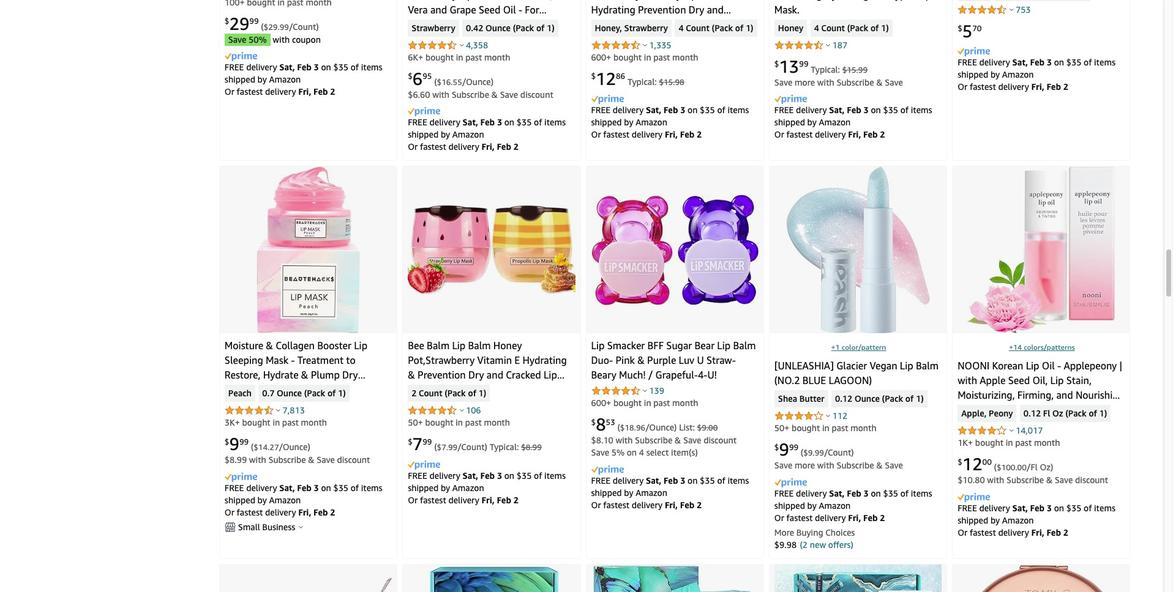 Task type: locate. For each thing, give the bounding box(es) containing it.
(honey&strawberry)
[[408, 414, 499, 426]]

( inside $ 9 99 ( $9.99 /count) save more with subscribe & save
[[801, 448, 803, 458]]

3 for amazon prime image underneath 5% at right bottom
[[680, 476, 685, 486]]

+1 color/pattern
[[831, 343, 886, 352]]

u
[[697, 355, 704, 367]]

99 inside $ 29 99 ( $29.99 /count) save 50% with coupon
[[249, 16, 259, 26]]

peach
[[293, 384, 320, 396], [228, 388, 252, 400]]

( inside $ 29 99 ( $29.99 /count) save 50% with coupon
[[261, 21, 264, 32]]

/count) down '112'
[[824, 448, 854, 458]]

free delivery sat, feb 3 for amazon prime image below the 7
[[408, 471, 504, 481]]

typical: inside "$ 7 99 ( $7.99 /count) typical: $8.99"
[[490, 442, 519, 453]]

0 vertical spatial more
[[795, 77, 815, 87]]

1 horizontal spatial honey
[[778, 22, 804, 33]]

free up small
[[225, 483, 244, 493]]

scrubs
[[408, 384, 437, 396]]

1 horizontal spatial 12
[[962, 455, 983, 475]]

luv
[[679, 355, 695, 367]]

moisture
[[225, 340, 263, 352]]

99 inside $ 13 99 typical: $15.99 save more with subscribe & save
[[799, 59, 809, 69]]

600+ for 1,335
[[591, 52, 611, 62]]

in up $16.55
[[456, 52, 463, 62]]

more down 13
[[795, 77, 815, 87]]

or fastest delivery fri, feb 2 for amazon prime image below $14.27
[[225, 508, 335, 518]]

small business
[[238, 522, 295, 533]]

more buying choices $9.98 (2 new offers)
[[774, 528, 855, 550]]

$ 5 70
[[958, 21, 982, 41]]

1 horizontal spatial 4 count (pack of 1)
[[814, 22, 889, 33]]

1 vertical spatial /ounce)
[[645, 423, 677, 433]]

amazon prime image down 5% at right bottom
[[591, 466, 624, 475]]

subscribe inside $ 9 99 ( $14.27 /ounce) $8.99 with subscribe & save discount
[[268, 455, 306, 466]]

count
[[686, 22, 710, 33], [821, 22, 845, 33], [419, 388, 442, 400]]

( inside $ 6 95 ( $16.55 /ounce) $6.60 with subscribe & save discount
[[434, 76, 437, 87]]

amazon prime image
[[958, 47, 990, 56], [225, 52, 257, 61], [591, 95, 624, 104], [774, 95, 807, 104], [408, 107, 440, 116], [408, 461, 440, 470], [591, 466, 624, 475], [225, 473, 257, 482], [774, 479, 807, 488], [958, 493, 990, 503]]

or fastest delivery fri, feb 2 for amazon prime image underneath $10.80
[[958, 528, 1068, 538]]

bought for 7,813
[[242, 418, 270, 428]]

free delivery sat, feb 3 down $100.00
[[958, 503, 1054, 514]]

free delivery sat, feb 3 on $35 of items shipped by amazon element down $ 6 95 ( $16.55 /ounce) $6.60 with subscribe & save discount
[[408, 117, 566, 140]]

free down 13
[[774, 105, 794, 115]]

(
[[261, 21, 264, 32], [434, 76, 437, 87], [618, 423, 620, 433], [251, 442, 254, 453], [434, 442, 437, 453], [801, 448, 803, 458], [994, 463, 997, 473]]

(pack for shea butter
[[882, 394, 903, 405]]

0 horizontal spatial and
[[487, 370, 503, 382]]

$ inside $ 9 99 ( $14.27 /ounce) $8.99 with subscribe & save discount
[[225, 437, 229, 447]]

0 horizontal spatial $8.99
[[225, 455, 247, 466]]

balm right vegan
[[916, 360, 939, 373]]

$14.27
[[254, 443, 279, 453]]

0 vertical spatial $8.99
[[521, 443, 542, 453]]

apple
[[980, 375, 1006, 387]]

0 horizontal spatial 0.12
[[835, 394, 853, 405]]

2 vertical spatial typical:
[[490, 442, 519, 453]]

bee balm lip balm honey pot,strawberry vitamin e hydrating & prevention dry and cracked lip scrubs exfoliator,propolis, lip sleep mask reduces lip lines with brush. (honey&strawberry) link
[[408, 340, 567, 426]]

0.12 up 112 link
[[835, 394, 853, 405]]

( right 95
[[434, 76, 437, 87]]

$ inside $ 6 95 ( $16.55 /ounce) $6.60 with subscribe & save discount
[[408, 71, 413, 81]]

$ inside $ 9 99 ( $9.99 /count) save more with subscribe & save
[[774, 443, 779, 452]]

1 horizontal spatial strawberry
[[624, 22, 668, 33]]

600+ bought in past month for 1,335
[[591, 52, 698, 62]]

on inside $ 8 53 ( $18.96 /ounce) list: $9.00 $8.10 with subscribe & save discount save 5% on 4 select item(s)
[[627, 448, 637, 458]]

bought up $18.96
[[614, 398, 642, 409]]

2 horizontal spatial /ounce)
[[645, 423, 677, 433]]

( inside $ 9 99 ( $14.27 /ounce) $8.99 with subscribe & save discount
[[251, 442, 254, 453]]

/count) inside $ 9 99 ( $9.99 /count) save more with subscribe & save
[[824, 448, 854, 458]]

2 horizontal spatial count
[[821, 22, 845, 33]]

/fl
[[1027, 463, 1038, 473]]

1 horizontal spatial 50+
[[774, 423, 790, 434]]

on $35 of items shipped by amazon down $ 12 00 ( $100.00 /fl oz) $10.80 with subscribe & save discount on the bottom
[[958, 503, 1116, 526]]

1 vertical spatial 12
[[962, 455, 983, 475]]

$ for $ 5 70
[[958, 23, 962, 33]]

2 600+ from the top
[[591, 398, 611, 409]]

with down $100.00
[[987, 475, 1004, 486]]

lip right oil,
[[1051, 375, 1064, 387]]

4 up $ 13 99 typical: $15.99 save more with subscribe & save
[[814, 22, 819, 33]]

$ for $ 29 99 ( $29.99 /count) save 50% with coupon
[[225, 16, 229, 26]]

with
[[273, 34, 290, 44], [817, 77, 834, 87], [432, 89, 449, 100], [958, 375, 977, 387], [513, 399, 533, 411], [616, 436, 633, 446], [249, 455, 266, 466], [817, 461, 834, 471], [987, 475, 1004, 486]]

save inside $ 29 99 ( $29.99 /count) save 50% with coupon
[[228, 34, 246, 44]]

/ounce) for 9
[[279, 442, 310, 453]]

4 count (pack of 1) for honey
[[814, 22, 889, 33]]

month down pink) at the bottom of the page
[[1034, 438, 1060, 448]]

$6.60
[[408, 89, 430, 100]]

3 for amazon prime image below $ 5 70
[[1047, 57, 1052, 67]]

fastest
[[970, 82, 996, 92], [237, 86, 263, 97], [603, 129, 630, 140], [787, 129, 813, 140], [420, 142, 446, 152], [420, 495, 446, 506], [603, 500, 630, 511], [237, 508, 263, 518], [787, 513, 813, 523], [970, 528, 996, 538]]

0.12 inside nooni korean lip oil - applepeony | with apple seed oil, lip stain, moisturizing, firming, and nourishing dry lips, sweet valentine's day gift, 0.12 fl oz (baby pink)
[[958, 419, 977, 431]]

popover image inside 'small business' button
[[299, 526, 303, 529]]

shipped down 86
[[591, 117, 622, 127]]

shipped down the 7
[[408, 483, 439, 493]]

amazon for amazon prime image under '50%' at left top
[[269, 74, 301, 85]]

lip up straw-
[[717, 340, 731, 352]]

- right lips
[[287, 384, 291, 396]]

duo-
[[591, 355, 613, 367]]

vegan
[[870, 360, 897, 373]]

50+ for 112
[[774, 423, 790, 434]]

0 horizontal spatial oz
[[990, 419, 1003, 431]]

subscribe up select
[[635, 436, 673, 446]]

99 down 3k+
[[239, 437, 249, 447]]

0 horizontal spatial 4
[[639, 448, 644, 458]]

discount
[[520, 89, 553, 100], [704, 436, 737, 446], [337, 455, 370, 466], [1075, 475, 1108, 486]]

0 horizontal spatial mask
[[266, 355, 288, 367]]

50+ bought in past month down 112 link
[[774, 423, 877, 434]]

on $35 of items shipped by amazon down coupon
[[225, 62, 382, 85]]

apple, peony
[[961, 409, 1013, 420]]

offers)
[[828, 540, 853, 550]]

$ for $ 9 99 ( $9.99 /count) save more with subscribe & save
[[774, 443, 779, 452]]

fl
[[1043, 409, 1050, 420], [980, 419, 988, 431]]

lips
[[267, 384, 284, 396]]

popover image right "business"
[[299, 526, 303, 529]]

collagen
[[276, 340, 315, 352]]

4 count (pack of 1) for honey, strawberry
[[679, 22, 754, 33]]

honey,
[[595, 22, 622, 33]]

sat, down select
[[646, 476, 661, 486]]

3 for amazon prime image underneath $9.99
[[864, 489, 869, 499]]

popover image left 1,335 link at the right
[[643, 43, 647, 46]]

0.12
[[835, 394, 853, 405], [1024, 409, 1041, 420], [958, 419, 977, 431]]

2 horizontal spatial ounce
[[855, 394, 880, 405]]

99 left $9.99
[[789, 443, 799, 452]]

discount inside $ 8 53 ( $18.96 /ounce) list: $9.00 $8.10 with subscribe & save discount save 5% on 4 select item(s)
[[704, 436, 737, 446]]

9 inside $ 9 99 ( $9.99 /count) save more with subscribe & save
[[779, 440, 789, 460]]

with inside $ 9 99 ( $14.27 /ounce) $8.99 with subscribe & save discount
[[249, 455, 266, 466]]

restore,
[[225, 370, 261, 382]]

0 vertical spatial 600+ bought in past month
[[591, 52, 698, 62]]

mask inside bee balm lip balm honey pot,strawberry vitamin e hydrating & prevention dry and cracked lip scrubs exfoliator,propolis, lip sleep mask reduces lip lines with brush. (honey&strawberry)
[[408, 399, 431, 411]]

4
[[679, 22, 684, 33], [814, 22, 819, 33], [639, 448, 644, 458]]

bought for 139
[[614, 398, 642, 409]]

0 vertical spatial 600+
[[591, 52, 611, 62]]

( up '50%' at left top
[[261, 21, 264, 32]]

2 vertical spatial /ounce)
[[279, 442, 310, 453]]

with down $9.99
[[817, 461, 834, 471]]

balm up pot,strawberry
[[427, 340, 450, 352]]

with right lines
[[513, 399, 533, 411]]

0 horizontal spatial strawberry
[[412, 22, 455, 33]]

99 for $ 9 99 ( $9.99 /count) save more with subscribe & save
[[789, 443, 799, 452]]

1 vertical spatial typical:
[[628, 76, 657, 87]]

bought up 95
[[425, 52, 454, 62]]

more
[[774, 528, 794, 538]]

0 horizontal spatial honey
[[493, 340, 522, 352]]

popover image for 139
[[643, 390, 647, 393]]

lip smacker bff sugar bear lip balm duo- pink & purple luv u straw-beary much! / grapeful-4-u! image
[[591, 195, 759, 306]]

peach down plump
[[293, 384, 320, 396]]

/ounce) inside $ 8 53 ( $18.96 /ounce) list: $9.00 $8.10 with subscribe & save discount save 5% on 4 select item(s)
[[645, 423, 677, 433]]

free delivery sat, feb 3 on $35 of items shipped by amazon element
[[958, 57, 1116, 80], [225, 62, 382, 85], [591, 105, 749, 127], [774, 105, 932, 127], [408, 117, 566, 140], [408, 471, 566, 493], [591, 476, 749, 498], [225, 483, 382, 506], [774, 489, 932, 511], [958, 503, 1116, 526]]

1 vertical spatial more
[[795, 461, 815, 471]]

(pack for honey, strawberry
[[712, 22, 733, 33]]

/count) inside "$ 7 99 ( $7.99 /count) typical: $8.99"
[[458, 442, 487, 453]]

12 inside $ 12 00 ( $100.00 /fl oz) $10.80 with subscribe & save discount
[[962, 455, 983, 475]]

lip up duo-
[[591, 340, 605, 352]]

0 vertical spatial typical:
[[811, 64, 840, 75]]

count for honey
[[821, 22, 845, 33]]

free delivery sat, feb 3 down '50%' at left top
[[225, 62, 321, 72]]

$35 for free delivery sat, feb 3 on $35 of items shipped by amazon element for amazon prime image underneath 5% at right bottom
[[700, 476, 715, 486]]

free delivery sat, feb 3 on $35 of items shipped by amazon element for amazon prime image below $14.27
[[225, 483, 382, 506]]

1 600+ from the top
[[591, 52, 611, 62]]

beary
[[591, 370, 617, 382]]

popover image for 106
[[460, 409, 464, 412]]

2 horizontal spatial -
[[1057, 360, 1061, 373]]

86
[[616, 71, 625, 81]]

1k+ bought in past month
[[958, 438, 1060, 448]]

50+ up the 7
[[408, 418, 423, 428]]

mask down scrubs
[[408, 399, 431, 411]]

on $35 of items shipped by amazon down "$ 7 99 ( $7.99 /count) typical: $8.99"
[[408, 471, 566, 493]]

mask inside moisture & collagen booster lip sleeping mask - treatment to restore, hydrate & plump dry chapped lips - peach
[[266, 355, 288, 367]]

[unleashia] glacier vegan lip balm (no.2 blue lagoon) image
[[786, 167, 930, 334]]

0.12 up 1k+
[[958, 419, 977, 431]]

3 for amazon prime image under $6.60
[[497, 117, 502, 127]]

600+ for 139
[[591, 398, 611, 409]]

1 horizontal spatial dry
[[468, 370, 484, 382]]

bought
[[425, 52, 454, 62], [614, 52, 642, 62], [614, 398, 642, 409], [242, 418, 270, 428], [425, 418, 453, 428], [792, 423, 820, 434], [975, 438, 1004, 448]]

3k+
[[225, 418, 240, 428]]

0.12 fl oz (pack of 1)
[[1024, 409, 1107, 420]]

0 vertical spatial and
[[487, 370, 503, 382]]

coupon
[[292, 34, 321, 44]]

free delivery sat, feb 3 on $35 of items shipped by amazon element for amazon prime image underneath 5% at right bottom
[[591, 476, 749, 498]]

save
[[228, 34, 246, 44], [774, 77, 793, 87], [885, 77, 903, 87], [500, 89, 518, 100], [683, 436, 701, 446], [591, 448, 609, 458], [317, 455, 335, 466], [774, 461, 793, 471], [885, 461, 903, 471], [1055, 475, 1073, 486]]

subscribe down $15.99
[[837, 77, 874, 87]]

lip up to
[[354, 340, 367, 352]]

free delivery sat, feb 3 for amazon prime image below $14.27
[[225, 483, 321, 493]]

$ inside $ 12 86 typical: $15.98
[[591, 71, 596, 81]]

ounce right 0.42
[[486, 22, 511, 33]]

free delivery sat, feb 3 on $35 of items shipped by amazon element down $15.98
[[591, 105, 749, 127]]

2 horizontal spatial /count)
[[824, 448, 854, 458]]

50+ for 106
[[408, 418, 423, 428]]

popover image left 106
[[460, 409, 464, 412]]

smacker
[[607, 340, 645, 352]]

1 vertical spatial popover image
[[826, 43, 831, 46]]

month up $15.98
[[672, 52, 698, 62]]

9
[[229, 434, 239, 455], [779, 440, 789, 460]]

/count) up coupon
[[289, 21, 319, 32]]

lip inside [unleashia] glacier vegan lip balm (no.2 blue lagoon)
[[900, 360, 913, 373]]

1 horizontal spatial fl
[[1043, 409, 1050, 420]]

free delivery sat, feb 3 on $35 of items shipped by amazon element for amazon prime image underneath $10.80
[[958, 503, 1116, 526]]

hydrate
[[263, 370, 299, 382]]

and inside bee balm lip balm honey pot,strawberry vitamin e hydrating & prevention dry and cracked lip scrubs exfoliator,propolis, lip sleep mask reduces lip lines with brush. (honey&strawberry)
[[487, 370, 503, 382]]

1 vertical spatial 600+
[[591, 398, 611, 409]]

99 inside $ 9 99 ( $9.99 /count) save more with subscribe & save
[[789, 443, 799, 452]]

1 horizontal spatial $8.99
[[521, 443, 542, 453]]

0 vertical spatial popover image
[[1010, 8, 1014, 11]]

with inside $ 8 53 ( $18.96 /ounce) list: $9.00 $8.10 with subscribe & save discount save 5% on 4 select item(s)
[[616, 436, 633, 446]]

2 strawberry from the left
[[624, 22, 668, 33]]

9 for $ 9 99 ( $9.99 /count) save more with subscribe & save
[[779, 440, 789, 460]]

$ inside $ 13 99 typical: $15.99 save more with subscribe & save
[[774, 59, 779, 69]]

1 vertical spatial honey
[[493, 340, 522, 352]]

600+
[[591, 52, 611, 62], [591, 398, 611, 409]]

business
[[262, 522, 295, 533]]

0 horizontal spatial 9
[[229, 434, 239, 455]]

0 horizontal spatial typical:
[[490, 442, 519, 453]]

seed
[[1008, 375, 1030, 387]]

0 vertical spatial 12
[[596, 68, 616, 89]]

honey inside bee balm lip balm honey pot,strawberry vitamin e hydrating & prevention dry and cracked lip scrubs exfoliator,propolis, lip sleep mask reduces lip lines with brush. (honey&strawberry)
[[493, 340, 522, 352]]

popover image for 187
[[826, 43, 831, 46]]

99 for $ 13 99 typical: $15.99 save more with subscribe & save
[[799, 59, 809, 69]]

- inside nooni korean lip oil - applepeony | with apple seed oil, lip stain, moisturizing, firming, and nourishing dry lips, sweet valentine's day gift, 0.12 fl oz (baby pink)
[[1057, 360, 1061, 373]]

2 horizontal spatial 4
[[814, 22, 819, 33]]

& inside $ 13 99 typical: $15.99 save more with subscribe & save
[[876, 77, 883, 87]]

-
[[291, 355, 295, 367], [1057, 360, 1061, 373], [287, 384, 291, 396]]

on $35 of items shipped by amazon down $ 6 95 ( $16.55 /ounce) $6.60 with subscribe & save discount
[[408, 117, 566, 140]]

free delivery sat, feb 3 on $35 of items shipped by amazon element for amazon prime image under '50%' at left top
[[225, 62, 382, 85]]

shipped up more
[[774, 501, 805, 511]]

14,017 link
[[1016, 426, 1043, 436]]

typical:
[[811, 64, 840, 75], [628, 76, 657, 87], [490, 442, 519, 453]]

typical: inside $ 13 99 typical: $15.99 save more with subscribe & save
[[811, 64, 840, 75]]

( inside $ 12 00 ( $100.00 /fl oz) $10.80 with subscribe & save discount
[[994, 463, 997, 473]]

free delivery sat, feb 3 on $35 of items shipped by amazon element for amazon prime image under $6.60
[[408, 117, 566, 140]]

in for 7,813
[[273, 418, 280, 428]]

( for $ 12 00 ( $100.00 /fl oz) $10.80 with subscribe & save discount
[[994, 463, 997, 473]]

popover image
[[460, 43, 464, 46], [643, 43, 647, 46], [643, 390, 647, 393], [276, 409, 281, 412], [460, 409, 464, 412], [1010, 430, 1014, 433], [299, 526, 303, 529]]

/count) inside $ 29 99 ( $29.99 /count) save 50% with coupon
[[289, 21, 319, 32]]

/ounce) down 3k+ bought in past month
[[279, 442, 310, 453]]

amazon for amazon prime image under $6.60
[[452, 129, 484, 140]]

subscribe down /fl
[[1007, 475, 1044, 486]]

1 4 count (pack of 1) from the left
[[679, 22, 754, 33]]

hydrating
[[523, 355, 567, 367]]

month for 139
[[672, 398, 698, 409]]

50+ bought in past month for 112
[[774, 423, 877, 434]]

0 horizontal spatial 4 count (pack of 1)
[[679, 22, 754, 33]]

600+ bought in past month down 139
[[591, 398, 698, 409]]

2 horizontal spatial typical:
[[811, 64, 840, 75]]

brush.
[[536, 399, 563, 411]]

1 horizontal spatial 50+ bought in past month
[[774, 423, 877, 434]]

buying
[[797, 528, 823, 538]]

1 horizontal spatial /count)
[[458, 442, 487, 453]]

/ounce) inside $ 6 95 ( $16.55 /ounce) $6.60 with subscribe & save discount
[[462, 76, 494, 87]]

99 left $7.99
[[423, 437, 432, 447]]

more inside $ 9 99 ( $9.99 /count) save more with subscribe & save
[[795, 461, 815, 471]]

1 horizontal spatial mask
[[408, 399, 431, 411]]

1 horizontal spatial 4
[[679, 22, 684, 33]]

$ inside "$ 7 99 ( $7.99 /count) typical: $8.99"
[[408, 437, 413, 447]]

0 horizontal spatial /count)
[[289, 21, 319, 32]]

1 600+ bought in past month from the top
[[591, 52, 698, 62]]

past down "7,813" link
[[282, 418, 299, 428]]

in for 139
[[644, 398, 651, 409]]

/ounce) for 6
[[462, 76, 494, 87]]

70
[[972, 23, 982, 33]]

items
[[1094, 57, 1116, 67], [361, 62, 382, 72], [728, 105, 749, 115], [911, 105, 932, 115], [544, 117, 566, 127], [544, 471, 566, 481], [728, 476, 749, 486], [361, 483, 382, 493], [911, 489, 932, 499], [1094, 503, 1116, 514]]

$8.10
[[591, 436, 613, 446]]

free down $6.60
[[408, 117, 427, 127]]

112
[[833, 411, 848, 422]]

strawberry
[[412, 22, 455, 33], [624, 22, 668, 33]]

free delivery sat, feb 3 on $35 of items shipped by amazon element for amazon prime image below the 7
[[408, 471, 566, 493]]

1 horizontal spatial count
[[686, 22, 710, 33]]

0.12 ounce (pack of 1)
[[835, 394, 924, 405]]

bought for 1,335
[[614, 52, 642, 62]]

$100.00
[[997, 463, 1027, 473]]

1) for honey, strawberry
[[746, 22, 754, 33]]

sat, down coupon
[[279, 62, 295, 72]]

popover image
[[1010, 8, 1014, 11], [826, 43, 831, 46], [826, 415, 831, 418]]

lip up sleep
[[544, 370, 557, 382]]

6k+
[[408, 52, 423, 62]]

subscribe inside $ 12 00 ( $100.00 /fl oz) $10.80 with subscribe & save discount
[[1007, 475, 1044, 486]]

53
[[606, 417, 615, 427]]

/ounce) inside $ 9 99 ( $14.27 /ounce) $8.99 with subscribe & save discount
[[279, 442, 310, 453]]

0 horizontal spatial 50+
[[408, 418, 423, 428]]

lip right vegan
[[900, 360, 913, 373]]

with inside $ 13 99 typical: $15.99 save more with subscribe & save
[[817, 77, 834, 87]]

2 vertical spatial popover image
[[826, 415, 831, 418]]

amazon for amazon prime image under 86
[[636, 117, 667, 127]]

bought up 00
[[975, 438, 1004, 448]]

$ for $ 12 00 ( $100.00 /fl oz) $10.80 with subscribe & save discount
[[958, 457, 962, 467]]

1 horizontal spatial /ounce)
[[462, 76, 494, 87]]

lip
[[354, 340, 367, 352], [452, 340, 466, 352], [591, 340, 605, 352], [717, 340, 731, 352], [900, 360, 913, 373], [1026, 360, 1039, 373], [544, 370, 557, 382], [1051, 375, 1064, 387], [526, 384, 540, 396], [472, 399, 486, 411]]

/count) for 9
[[824, 448, 854, 458]]

strawberry up the 6k+
[[412, 22, 455, 33]]

in for 112
[[822, 423, 830, 434]]

bought up $9.99
[[792, 423, 820, 434]]

2 4 count (pack of 1) from the left
[[814, 22, 889, 33]]

1 vertical spatial mask
[[408, 399, 431, 411]]

2 horizontal spatial dry
[[958, 404, 974, 417]]

on $35 of items shipped by amazon for amazon prime image under $6.60
[[408, 117, 566, 140]]

with inside bee balm lip balm honey pot,strawberry vitamin e hydrating & prevention dry and cracked lip scrubs exfoliator,propolis, lip sleep mask reduces lip lines with brush. (honey&strawberry)
[[513, 399, 533, 411]]

$ 12 86 typical: $15.98
[[591, 68, 684, 89]]

1 horizontal spatial oz
[[1053, 409, 1063, 420]]

subscribe inside $ 13 99 typical: $15.99 save more with subscribe & save
[[837, 77, 874, 87]]

1 horizontal spatial typical:
[[628, 76, 657, 87]]

free delivery sat, feb 3 for amazon prime image underneath $9.99
[[774, 489, 871, 499]]

popover image for 14,017
[[1010, 430, 1014, 433]]

1 horizontal spatial 9
[[779, 440, 789, 460]]

1 vertical spatial 600+ bought in past month
[[591, 398, 698, 409]]

1 horizontal spatial and
[[1057, 390, 1073, 402]]

past down 106
[[465, 418, 482, 428]]

with down $16.55
[[432, 89, 449, 100]]

( right 53
[[618, 423, 620, 433]]

0 horizontal spatial /ounce)
[[279, 442, 310, 453]]

1 vertical spatial and
[[1057, 390, 1073, 402]]

in down 1,335 link at the right
[[644, 52, 651, 62]]

1 more from the top
[[795, 77, 815, 87]]

9 inside $ 9 99 ( $14.27 /ounce) $8.99 with subscribe & save discount
[[229, 434, 239, 455]]

95
[[423, 71, 432, 81]]

600+ bought in past month down 1,335 link at the right
[[591, 52, 698, 62]]

1 horizontal spatial 0.12
[[958, 419, 977, 431]]

on $35 of items shipped by amazon up 'small business' button
[[225, 483, 382, 506]]

0 vertical spatial mask
[[266, 355, 288, 367]]

$ for $ 8 53 ( $18.96 /ounce) list: $9.00 $8.10 with subscribe & save discount save 5% on 4 select item(s)
[[591, 417, 596, 427]]

$8.99 inside $ 9 99 ( $14.27 /ounce) $8.99 with subscribe & save discount
[[225, 455, 247, 466]]

with inside $ 9 99 ( $9.99 /count) save more with subscribe & save
[[817, 461, 834, 471]]

( inside "$ 7 99 ( $7.99 /count) typical: $8.99"
[[434, 442, 437, 453]]

( for $ 7 99 ( $7.99 /count) typical: $8.99
[[434, 442, 437, 453]]

popover image left 187 link
[[826, 43, 831, 46]]

fl inside nooni korean lip oil - applepeony | with apple seed oil, lip stain, moisturizing, firming, and nourishing dry lips, sweet valentine's day gift, 0.12 fl oz (baby pink)
[[980, 419, 988, 431]]

gift for mom from daughter mom birthday gifts i love you mom rose gold compact mirror gifts for mom mom gifts for birthday... image
[[961, 565, 1122, 593]]

or fastest delivery fri, feb 2 element
[[958, 82, 1068, 92], [225, 86, 335, 97], [591, 129, 702, 140], [774, 129, 885, 140], [408, 142, 519, 152], [408, 495, 519, 506], [591, 500, 702, 511], [225, 508, 335, 518], [774, 513, 885, 523], [958, 528, 1068, 538]]

free delivery sat, feb 3 down $7.99
[[408, 471, 504, 481]]

free delivery sat, feb 3 on $35 of items shipped by amazon element down coupon
[[225, 62, 382, 85]]

1) for strawberry
[[547, 22, 555, 33]]

99
[[249, 16, 259, 26], [799, 59, 809, 69], [239, 437, 249, 447], [423, 437, 432, 447], [789, 443, 799, 452]]

nooni korean lip oil - applepeony | with apple seed oil, lip stain, moisturizing, firming, and nourishing dry lips, sweet ... image
[[968, 167, 1115, 334]]

count for honey, strawberry
[[686, 22, 710, 33]]

$ inside $ 5 70
[[958, 23, 962, 33]]

stain,
[[1066, 375, 1092, 387]]

popover image up 3k+ bought in past month
[[276, 409, 281, 412]]

& inside "lip smacker bff sugar bear lip balm duo- pink & purple luv u straw- beary much! / grapeful-4-u!"
[[638, 355, 645, 367]]

0 vertical spatial /ounce)
[[462, 76, 494, 87]]

1 horizontal spatial peach
[[293, 384, 320, 396]]

on $35 of items shipped by amazon down 753 link on the top
[[958, 57, 1116, 80]]

bee
[[408, 340, 424, 352]]

1 horizontal spatial ounce
[[486, 22, 511, 33]]

typical: inside $ 12 86 typical: $15.98
[[628, 76, 657, 87]]

typical: right 86
[[628, 76, 657, 87]]

0 horizontal spatial dry
[[342, 370, 358, 382]]

9 for $ 9 99 ( $14.27 /ounce) $8.99 with subscribe & save discount
[[229, 434, 239, 455]]

free delivery sat, feb 3 on $35 of items shipped by amazon element down 753 link on the top
[[958, 57, 1116, 80]]

99 inside "$ 7 99 ( $7.99 /count) typical: $8.99"
[[423, 437, 432, 447]]

bought for 4,358
[[425, 52, 454, 62]]

( inside $ 8 53 ( $18.96 /ounce) list: $9.00 $8.10 with subscribe & save discount save 5% on 4 select item(s)
[[618, 423, 620, 433]]

3 for amazon prime image below the 7
[[497, 471, 502, 481]]

with inside $ 6 95 ( $16.55 /ounce) $6.60 with subscribe & save discount
[[432, 89, 449, 100]]

$ 7 99 ( $7.99 /count) typical: $8.99
[[408, 434, 542, 455]]

0 horizontal spatial ounce
[[277, 388, 302, 400]]

$ inside $ 8 53 ( $18.96 /ounce) list: $9.00 $8.10 with subscribe & save discount save 5% on 4 select item(s)
[[591, 417, 596, 427]]

plump
[[311, 370, 340, 382]]

2 600+ bought in past month from the top
[[591, 398, 698, 409]]

0 horizontal spatial fl
[[980, 419, 988, 431]]

1 vertical spatial $8.99
[[225, 455, 247, 466]]

$ inside $ 12 00 ( $100.00 /fl oz) $10.80 with subscribe & save discount
[[958, 457, 962, 467]]

past down '112'
[[832, 423, 848, 434]]

2 horizontal spatial 0.12
[[1024, 409, 1041, 420]]

99 inside $ 9 99 ( $14.27 /ounce) $8.99 with subscribe & save discount
[[239, 437, 249, 447]]

on $35 of items shipped by amazon for amazon prime image below $14.27
[[225, 483, 382, 506]]

0 horizontal spatial 12
[[596, 68, 616, 89]]

50+ bought in past month for 106
[[408, 418, 510, 428]]

prevention
[[418, 370, 466, 382]]

balm
[[427, 340, 450, 352], [468, 340, 491, 352], [733, 340, 756, 352], [916, 360, 939, 373]]

4-
[[698, 370, 708, 382]]

12 for $ 12 86 typical: $15.98
[[596, 68, 616, 89]]

bought down reduces
[[425, 418, 453, 428]]

save inside $ 9 99 ( $14.27 /ounce) $8.99 with subscribe & save discount
[[317, 455, 335, 466]]

and up 0.12 fl oz (pack of 1)
[[1057, 390, 1073, 402]]

[unleashia] glacier vegan lip balm (no.2 blue lagoon)
[[774, 360, 939, 387]]

( right the 7
[[434, 442, 437, 453]]

2 more from the top
[[795, 461, 815, 471]]

0 horizontal spatial 50+ bought in past month
[[408, 418, 510, 428]]

bestie definition makeup bag best friend gift work bestie friendship gift bestie sister gifts sister college sister gradua... image
[[225, 578, 392, 593]]

$35 for amazon prime image below $ 5 70 free delivery sat, feb 3 on $35 of items shipped by amazon element
[[1067, 57, 1082, 67]]

past for 14,017
[[1015, 438, 1032, 448]]

typical: down 187
[[811, 64, 840, 75]]

0 vertical spatial honey
[[778, 22, 804, 33]]

month
[[484, 52, 510, 62], [672, 52, 698, 62], [672, 398, 698, 409], [301, 418, 327, 428], [484, 418, 510, 428], [851, 423, 877, 434], [1034, 438, 1060, 448]]

honey up 13
[[778, 22, 804, 33]]

$ inside $ 29 99 ( $29.99 /count) save 50% with coupon
[[225, 16, 229, 26]]

99 for $ 7 99 ( $7.99 /count) typical: $8.99
[[423, 437, 432, 447]]

peach down restore,
[[228, 388, 252, 400]]

free down $8.10
[[591, 476, 611, 486]]

much!
[[619, 370, 646, 382]]

/count)
[[289, 21, 319, 32], [458, 442, 487, 453], [824, 448, 854, 458]]

amazon for amazon prime image underneath 5% at right bottom
[[636, 488, 667, 498]]

0.12 up 14,017 link
[[1024, 409, 1041, 420]]

past for 4,358
[[465, 52, 482, 62]]

on $35 of items shipped by amazon down $15.99
[[774, 105, 932, 127]]



Task type: vqa. For each thing, say whether or not it's contained in the screenshot.
112
yes



Task type: describe. For each thing, give the bounding box(es) containing it.
+1
[[831, 343, 840, 352]]

( for $ 29 99 ( $29.99 /count) save 50% with coupon
[[261, 21, 264, 32]]

lip down exfoliator,propolis,
[[472, 399, 486, 411]]

753 link
[[1016, 4, 1031, 14]]

month for 106
[[484, 418, 510, 428]]

(pack for honey
[[847, 22, 868, 33]]

purple
[[647, 355, 676, 367]]

free down $ 12 86 typical: $15.98
[[591, 105, 611, 115]]

free down the 7
[[408, 471, 427, 481]]

sugar
[[666, 340, 692, 352]]

$35 for amazon prime image under '50%' at left top free delivery sat, feb 3 on $35 of items shipped by amazon element
[[333, 62, 348, 72]]

& inside $ 9 99 ( $14.27 /ounce) $8.99 with subscribe & save discount
[[308, 455, 315, 466]]

or for free delivery sat, feb 3 on $35 of items shipped by amazon element associated with amazon prime image under 86
[[591, 129, 601, 140]]

( for $ 6 95 ( $16.55 /ounce) $6.60 with subscribe & save discount
[[434, 76, 437, 87]]

blue
[[803, 375, 826, 387]]

free up more
[[774, 489, 794, 499]]

lip up pot,strawberry
[[452, 340, 466, 352]]

ounce for 9
[[277, 388, 302, 400]]

$35 for amazon prime image below $14.27's free delivery sat, feb 3 on $35 of items shipped by amazon element
[[333, 483, 348, 493]]

more inside $ 13 99 typical: $15.99 save more with subscribe & save
[[795, 77, 815, 87]]

with inside nooni korean lip oil - applepeony | with apple seed oil, lip stain, moisturizing, firming, and nourishing dry lips, sweet valentine's day gift, 0.12 fl oz (baby pink)
[[958, 375, 977, 387]]

$ for $ 9 99 ( $14.27 /ounce) $8.99 with subscribe & save discount
[[225, 437, 229, 447]]

color/pattern
[[842, 343, 886, 352]]

free down 29
[[225, 62, 244, 72]]

shipped down $ 5 70
[[958, 69, 988, 80]]

0.12 for 9
[[835, 394, 853, 405]]

popover image for 753
[[1010, 8, 1014, 11]]

birthday gifts for women, personalized gifts for mom sister best friend wife girlfriend, unique spa relaxing gift baskets ... image
[[408, 567, 575, 593]]

shipped up small
[[225, 495, 255, 506]]

discount inside $ 9 99 ( $14.27 /ounce) $8.99 with subscribe & save discount
[[337, 455, 370, 466]]

or for amazon prime image below $14.27's free delivery sat, feb 3 on $35 of items shipped by amazon element
[[225, 508, 234, 518]]

0 horizontal spatial count
[[419, 388, 442, 400]]

$35 for free delivery sat, feb 3 on $35 of items shipped by amazon element corresponding to amazon prime image under $6.60
[[517, 117, 532, 127]]

( for $ 9 99 ( $14.27 /ounce) $8.99 with subscribe & save discount
[[251, 442, 254, 453]]

7,813
[[283, 406, 305, 416]]

nooni
[[958, 360, 990, 373]]

amazon prime image down $14.27
[[225, 473, 257, 482]]

( for $ 9 99 ( $9.99 /count) save more with subscribe & save
[[801, 448, 803, 458]]

$ 9 99 ( $14.27 /ounce) $8.99 with subscribe & save discount
[[225, 434, 370, 466]]

straw-
[[707, 355, 736, 367]]

lip left the oil
[[1026, 360, 1039, 373]]

amazon prime image down $9.99
[[774, 479, 807, 488]]

booster
[[317, 340, 351, 352]]

106 link
[[466, 406, 481, 416]]

& inside $ 8 53 ( $18.96 /ounce) list: $9.00 $8.10 with subscribe & save discount save 5% on 4 select item(s)
[[675, 436, 681, 446]]

balm up vitamin
[[468, 340, 491, 352]]

or fastest delivery fri, feb 2 for amazon prime image under $6.60
[[408, 142, 519, 152]]

$8.99 inside "$ 7 99 ( $7.99 /count) typical: $8.99"
[[521, 443, 542, 453]]

month for 14,017
[[1034, 438, 1060, 448]]

$ for $ 13 99 typical: $15.99 save more with subscribe & save
[[774, 59, 779, 69]]

moisture & collagen booster lip sleeping mask - treatment to restore, hydrate & plump dry chapped lips - peach link
[[225, 340, 367, 396]]

or for free delivery sat, feb 3 on $35 of items shipped by amazon element corresponding to amazon prime image below the 7
[[408, 495, 418, 506]]

sat, down 753
[[1013, 57, 1028, 67]]

$9.98
[[774, 540, 797, 550]]

korean
[[992, 360, 1023, 373]]

(pack for strawberry
[[513, 22, 534, 33]]

5
[[962, 21, 972, 41]]

4 for honey, strawberry
[[679, 22, 684, 33]]

amazon for amazon prime image underneath $9.99
[[819, 501, 851, 511]]

oz inside nooni korean lip oil - applepeony | with apple seed oil, lip stain, moisturizing, firming, and nourishing dry lips, sweet valentine's day gift, 0.12 fl oz (baby pink)
[[990, 419, 1003, 431]]

3 for amazon prime image underneath 13
[[864, 105, 869, 115]]

u!
[[708, 370, 717, 382]]

yuglo moisture & collagen booster lip sleeping mask - treatment to restore, hydrate & plump dry chapped lips - peach image
[[256, 167, 360, 334]]

amazon for amazon prime image below $14.27
[[269, 495, 301, 506]]

amazon prime image down 13
[[774, 95, 807, 104]]

past for 7,813
[[282, 418, 299, 428]]

lip inside moisture & collagen booster lip sleeping mask - treatment to restore, hydrate & plump dry chapped lips - peach
[[354, 340, 367, 352]]

vitamin
[[477, 355, 512, 367]]

lip down cracked
[[526, 384, 540, 396]]

$ 8 53 ( $18.96 /ounce) list: $9.00 $8.10 with subscribe & save discount save 5% on 4 select item(s)
[[591, 415, 737, 458]]

or for amazon prime image below $ 5 70 free delivery sat, feb 3 on $35 of items shipped by amazon element
[[958, 82, 968, 92]]

balm inside [unleashia] glacier vegan lip balm (no.2 blue lagoon)
[[916, 360, 939, 373]]

dry inside nooni korean lip oil - applepeony | with apple seed oil, lip stain, moisturizing, firming, and nourishing dry lips, sweet valentine's day gift, 0.12 fl oz (baby pink)
[[958, 404, 974, 417]]

sat, down $ 6 95 ( $16.55 /ounce) $6.60 with subscribe & save discount
[[463, 117, 478, 127]]

753
[[1016, 4, 1031, 14]]

amazon for amazon prime image underneath $10.80
[[1002, 516, 1034, 526]]

free delivery sat, feb 3 for amazon prime image underneath 5% at right bottom
[[591, 476, 688, 486]]

$35 for free delivery sat, feb 3 on $35 of items shipped by amazon element related to amazon prime image underneath 13
[[883, 105, 898, 115]]

free down the 5
[[958, 57, 977, 67]]

discount inside $ 12 00 ( $100.00 /fl oz) $10.80 with subscribe & save discount
[[1075, 475, 1108, 486]]

item(s)
[[671, 448, 698, 458]]

$ 9 99 ( $9.99 /count) save more with subscribe & save
[[774, 440, 903, 471]]

lagoon)
[[829, 375, 872, 387]]

in for 14,017
[[1006, 438, 1013, 448]]

balm inside "lip smacker bff sugar bear lip balm duo- pink & purple luv u straw- beary much! / grapeful-4-u!"
[[733, 340, 756, 352]]

0 horizontal spatial peach
[[228, 388, 252, 400]]

on $35 of items shipped by amazon for amazon prime image underneath 13
[[774, 105, 932, 127]]

dry inside bee balm lip balm honey pot,strawberry vitamin e hydrating & prevention dry and cracked lip scrubs exfoliator,propolis, lip sleep mask reduces lip lines with brush. (honey&strawberry)
[[468, 370, 484, 382]]

peony
[[989, 409, 1013, 420]]

past for 1,335
[[654, 52, 670, 62]]

(baby
[[1005, 419, 1030, 431]]

amazon prime image down the 7
[[408, 461, 440, 470]]

peach inside moisture & collagen booster lip sleeping mask - treatment to restore, hydrate & plump dry chapped lips - peach
[[293, 384, 320, 396]]

apple,
[[961, 409, 987, 420]]

$10.80
[[958, 475, 985, 486]]

bff
[[648, 340, 664, 352]]

small
[[238, 522, 260, 533]]

$ for $ 12 86 typical: $15.98
[[591, 71, 596, 81]]

lines
[[488, 399, 511, 411]]

free delivery sat, feb 3 on $35 of items shipped by amazon element for amazon prime image under 86
[[591, 105, 749, 127]]

3 for amazon prime image under '50%' at left top
[[314, 62, 319, 72]]

subscribe inside $ 8 53 ( $18.96 /ounce) list: $9.00 $8.10 with subscribe & save discount save 5% on 4 select item(s)
[[635, 436, 673, 446]]

& inside $ 9 99 ( $9.99 /count) save more with subscribe & save
[[876, 461, 883, 471]]

shea butter
[[778, 394, 825, 405]]

popover image for 112
[[826, 415, 831, 418]]

12 for $ 12 00 ( $100.00 /fl oz) $10.80 with subscribe & save discount
[[962, 455, 983, 475]]

dry inside moisture & collagen booster lip sleeping mask - treatment to restore, hydrate & plump dry chapped lips - peach
[[342, 370, 358, 382]]

list:
[[679, 423, 695, 433]]

& inside $ 6 95 ( $16.55 /ounce) $6.60 with subscribe & save discount
[[492, 89, 498, 100]]

or for free delivery sat, feb 3 on $35 of items shipped by amazon element corresponding to amazon prime image underneath $10.80
[[958, 528, 968, 538]]

3 for amazon prime image below $14.27
[[314, 483, 319, 493]]

free down $10.80
[[958, 503, 977, 514]]

on $35 of items shipped by amazon for amazon prime image underneath 5% at right bottom
[[591, 476, 749, 498]]

free delivery sat, feb 3 on $35 of items shipped by amazon element for amazon prime image below $ 5 70
[[958, 57, 1116, 80]]

sat, down $ 9 99 ( $9.99 /count) save more with subscribe & save
[[829, 489, 845, 499]]

and inside nooni korean lip oil - applepeony | with apple seed oil, lip stain, moisturizing, firming, and nourishing dry lips, sweet valentine's day gift, 0.12 fl oz (baby pink)
[[1057, 390, 1073, 402]]

to
[[346, 355, 356, 367]]

sat, down "$ 7 99 ( $7.99 /count) typical: $8.99"
[[463, 471, 478, 481]]

nourishing
[[1076, 390, 1124, 402]]

discount inside $ 6 95 ( $16.55 /ounce) $6.60 with subscribe & save discount
[[520, 89, 553, 100]]

oil,
[[1033, 375, 1048, 387]]

(no.2
[[774, 375, 800, 387]]

shipped down '50%' at left top
[[225, 74, 255, 85]]

shipped down 13
[[774, 117, 805, 127]]

/count) for 29
[[289, 21, 319, 32]]

6
[[413, 68, 423, 89]]

ounce for 6
[[486, 22, 511, 33]]

$ for $ 6 95 ( $16.55 /ounce) $6.60 with subscribe & save discount
[[408, 71, 413, 81]]

or fastest delivery fri, feb 2 for amazon prime image below the 7
[[408, 495, 519, 506]]

$29.99
[[264, 22, 289, 32]]

shipped down $10.80
[[958, 516, 988, 526]]

112 link
[[833, 411, 848, 422]]

free delivery sat, feb 3 for amazon prime image below $ 5 70
[[958, 57, 1054, 67]]

0 horizontal spatial -
[[287, 384, 291, 396]]

sat, down $ 13 99 typical: $15.99 save more with subscribe & save
[[829, 105, 845, 115]]

amazon prime image down 86
[[591, 95, 624, 104]]

14,017
[[1016, 426, 1043, 436]]

shipped down 5% at right bottom
[[591, 488, 622, 498]]

106
[[466, 406, 481, 416]]

day
[[1079, 404, 1096, 417]]

1 strawberry from the left
[[412, 22, 455, 33]]

or for free delivery sat, feb 3 on $35 of items shipped by amazon element for amazon prime image underneath 5% at right bottom
[[591, 500, 601, 511]]

$ 12 00 ( $100.00 /fl oz) $10.80 with subscribe & save discount
[[958, 455, 1108, 486]]

00
[[983, 457, 992, 467]]

past for 106
[[465, 418, 482, 428]]

$15.98
[[659, 77, 684, 87]]

month for 7,813
[[301, 418, 327, 428]]

typical: for 13
[[811, 64, 840, 75]]

/
[[648, 370, 653, 382]]

save inside $ 12 00 ( $100.00 /fl oz) $10.80 with subscribe & save discount
[[1055, 475, 1073, 486]]

applepeony
[[1064, 360, 1117, 373]]

& inside bee balm lip balm honey pot,strawberry vitamin e hydrating & prevention dry and cracked lip scrubs exfoliator,propolis, lip sleep mask reduces lip lines with brush. (honey&strawberry)
[[408, 370, 415, 382]]

or fastest delivery fri, feb 2 for amazon prime image below $ 5 70
[[958, 82, 1068, 92]]

(2 new offers) link
[[800, 540, 853, 550]]

11 pcs self care and birthday gift box for women - valentine spa gift set with bath care and relaxing gifts for women - mo... image
[[594, 565, 756, 593]]

shea
[[778, 394, 797, 405]]

choices
[[826, 528, 855, 538]]

1 horizontal spatial -
[[291, 355, 295, 367]]

bought for 106
[[425, 418, 453, 428]]

amazon prime image down $10.80
[[958, 493, 990, 503]]

month for 1,335
[[672, 52, 698, 62]]

e
[[515, 355, 520, 367]]

139
[[649, 386, 664, 396]]

gift,
[[1098, 404, 1117, 417]]

in for 106
[[456, 418, 463, 428]]

in for 1,335
[[644, 52, 651, 62]]

on $35 of items shipped by amazon for amazon prime image underneath $10.80
[[958, 503, 1116, 526]]

3 for amazon prime image under 86
[[680, 105, 685, 115]]

4,358 link
[[466, 40, 488, 50]]

amazon for amazon prime image underneath 13
[[819, 117, 851, 127]]

0.7 ounce (pack of 1)
[[262, 388, 346, 400]]

amazon for amazon prime image below the 7
[[452, 483, 484, 493]]

sat, down $ 9 99 ( $14.27 /ounce) $8.99 with subscribe & save discount
[[279, 483, 295, 493]]

& inside $ 12 00 ( $100.00 /fl oz) $10.80 with subscribe & save discount
[[1046, 475, 1053, 486]]

bought for 14,017
[[975, 438, 1004, 448]]

4 for honey
[[814, 22, 819, 33]]

$7.99
[[437, 443, 458, 453]]

1) for peach
[[338, 388, 346, 400]]

$ for $ 7 99 ( $7.99 /count) typical: $8.99
[[408, 437, 413, 447]]

lip smacker bff sugar bear lip balm duo- pink & purple luv u straw- beary much! / grapeful-4-u!
[[591, 340, 756, 382]]

0.12 for 12
[[1024, 409, 1041, 420]]

lips,
[[976, 404, 996, 417]]

$9.00
[[697, 423, 718, 433]]

free delivery sat, feb 3 for amazon prime image under $6.60
[[408, 117, 504, 127]]

subscribe inside $ 9 99 ( $9.99 /count) save more with subscribe & save
[[837, 461, 874, 471]]

on $35 of items shipped by amazon for amazon prime image under '50%' at left top
[[225, 62, 382, 85]]

( for $ 8 53 ( $18.96 /ounce) list: $9.00 $8.10 with subscribe & save discount save 5% on 4 select item(s)
[[618, 423, 620, 433]]

4 inside $ 8 53 ( $18.96 /ounce) list: $9.00 $8.10 with subscribe & save discount save 5% on 4 select item(s)
[[639, 448, 644, 458]]

or for amazon prime image under '50%' at left top free delivery sat, feb 3 on $35 of items shipped by amazon element
[[225, 86, 234, 97]]

free delivery sat, feb 3 for amazon prime image underneath 13
[[774, 105, 871, 115]]

cracked
[[506, 370, 541, 382]]

popover image for 7,813
[[276, 409, 281, 412]]

amazon prime image down $6.60
[[408, 107, 440, 116]]

with inside $ 12 00 ( $100.00 /fl oz) $10.80 with subscribe & save discount
[[987, 475, 1004, 486]]

$35 for amazon prime image underneath $9.99 free delivery sat, feb 3 on $35 of items shipped by amazon element
[[883, 489, 898, 499]]

amazon prime image down $ 5 70
[[958, 47, 990, 56]]

past for 139
[[654, 398, 670, 409]]

in for 4,358
[[456, 52, 463, 62]]

save inside $ 6 95 ( $16.55 /ounce) $6.60 with subscribe & save discount
[[500, 89, 518, 100]]

free delivery sat, feb 3 for amazon prime image under '50%' at left top
[[225, 62, 321, 72]]

shipped down $6.60
[[408, 129, 439, 140]]

bee balm lip balm honey pot,strawberry vitamin e hydrating & prevention dry and cracked lip scrubs exfoliator,propolis, li... image
[[408, 205, 575, 296]]

chapped
[[225, 384, 264, 396]]

nooni korean lip oil - applepeony | with apple seed oil, lip stain, moisturizing, firming, and nourishing dry lips, sweet valentine's day gift, 0.12 fl oz (baby pink) link
[[958, 360, 1124, 431]]

with inside $ 29 99 ( $29.99 /count) save 50% with coupon
[[273, 34, 290, 44]]

firming,
[[1018, 390, 1054, 402]]

or fastest delivery fri, feb 2 for amazon prime image underneath 5% at right bottom
[[591, 500, 702, 511]]

subscribe inside $ 6 95 ( $16.55 /ounce) $6.60 with subscribe & save discount
[[452, 89, 489, 100]]

free delivery sat, feb 3 for amazon prime image under 86
[[591, 105, 688, 115]]

oil
[[1042, 360, 1055, 373]]

amazon for amazon prime image below $ 5 70
[[1002, 69, 1034, 80]]

birthday gifts for women, relaxing spa gift baskets sets for women best friends female mom sister wife her girlfriend cowo... image
[[774, 565, 942, 593]]

or for amazon prime image underneath $9.99 free delivery sat, feb 3 on $35 of items shipped by amazon element
[[774, 513, 784, 523]]

exfoliator,propolis,
[[440, 384, 524, 396]]

honey, strawberry
[[595, 22, 668, 33]]

butter
[[800, 394, 825, 405]]

sat, down $ 12 00 ( $100.00 /fl oz) $10.80 with subscribe & save discount on the bottom
[[1013, 503, 1028, 514]]

6k+ bought in past month
[[408, 52, 510, 62]]

small business button
[[225, 522, 392, 534]]

sat, down $15.98
[[646, 105, 661, 115]]

5%
[[612, 448, 625, 458]]

or for free delivery sat, feb 3 on $35 of items shipped by amazon element corresponding to amazon prime image under $6.60
[[408, 142, 418, 152]]

2 count (pack of 1)
[[412, 388, 486, 400]]

amazon prime image down '50%' at left top
[[225, 52, 257, 61]]

bee balm lip balm honey pot,strawberry vitamin e hydrating & prevention dry and cracked lip scrubs exfoliator,propolis, lip sleep mask reduces lip lines with brush. (honey&strawberry)
[[408, 340, 567, 426]]

free delivery sat, feb 3 for amazon prime image underneath $10.80
[[958, 503, 1054, 514]]

4,358
[[466, 40, 488, 50]]

+14
[[1009, 343, 1022, 352]]

[unleashia]
[[774, 360, 834, 373]]

$35 for free delivery sat, feb 3 on $35 of items shipped by amazon element corresponding to amazon prime image underneath $10.80
[[1067, 503, 1082, 514]]



